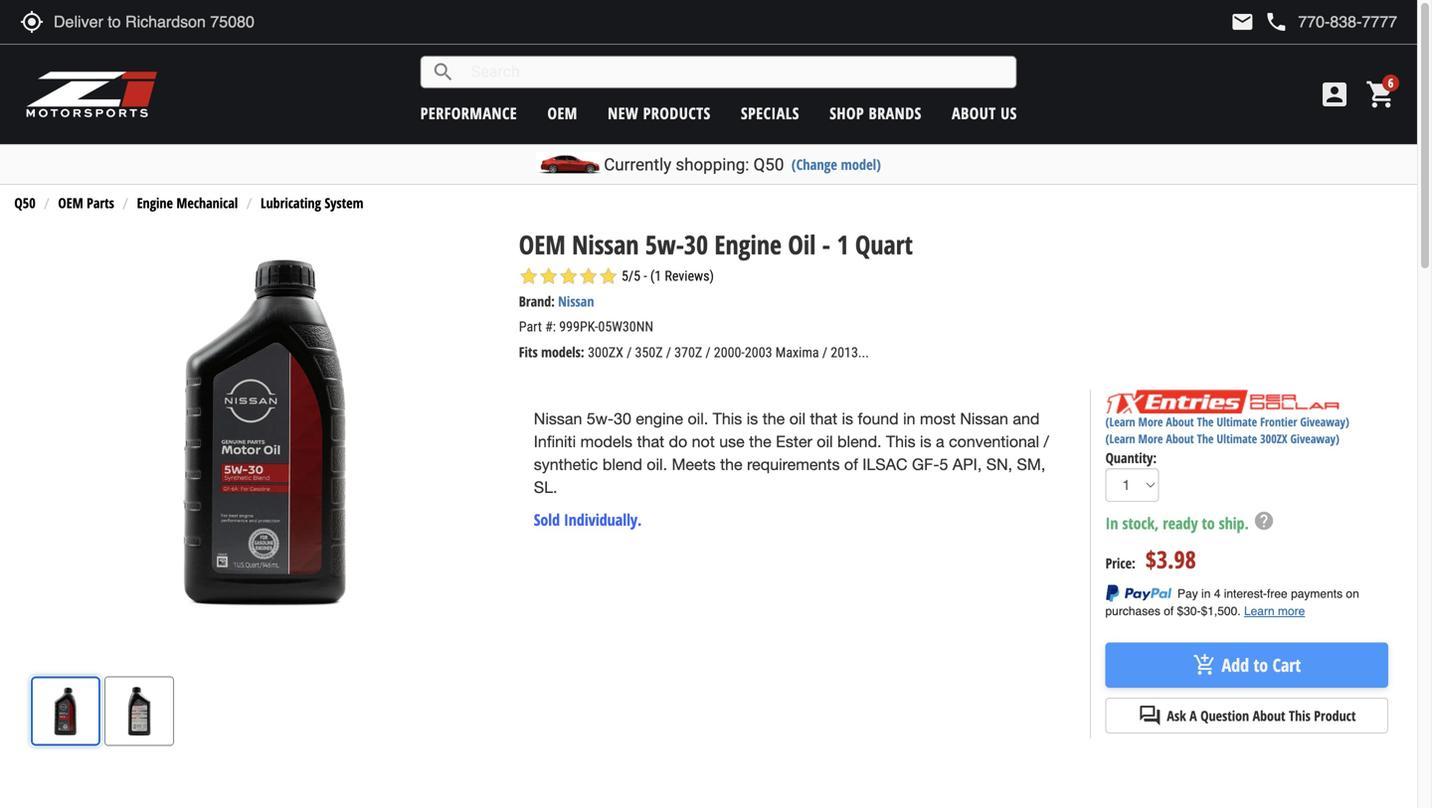Task type: locate. For each thing, give the bounding box(es) containing it.
not
[[692, 433, 715, 451]]

nissan 5w-30 engine oil. this is the oil that is found in most nissan and infiniti models that do not use the ester oil blend. this is a conventional / synthetic blend oil. meets the requirements of ilsac gf-5 api, sn, sm, sl.
[[534, 410, 1049, 497]]

oem for nissan
[[519, 227, 566, 262]]

is up blend.
[[842, 410, 854, 429]]

performance link
[[421, 102, 517, 124]]

0 vertical spatial this
[[713, 410, 742, 429]]

about inside "question_answer ask a question about this product"
[[1253, 707, 1286, 726]]

is up requirements
[[747, 410, 758, 429]]

0 horizontal spatial 5w-
[[587, 410, 614, 429]]

0 vertical spatial more
[[1139, 414, 1163, 430]]

engine
[[137, 194, 173, 213], [715, 227, 782, 262]]

infiniti
[[534, 433, 576, 451]]

1 horizontal spatial oil
[[817, 433, 833, 451]]

0 horizontal spatial 300zx
[[588, 345, 624, 361]]

0 horizontal spatial q50
[[14, 194, 36, 213]]

engine left oil
[[715, 227, 782, 262]]

that up ester
[[810, 410, 838, 429]]

this
[[713, 410, 742, 429], [886, 433, 916, 451], [1289, 707, 1311, 726]]

to left "ship."
[[1202, 513, 1215, 534]]

fits
[[519, 343, 538, 362]]

individually.
[[564, 510, 642, 531]]

found
[[858, 410, 899, 429]]

mail link
[[1231, 10, 1255, 34]]

sold
[[534, 510, 560, 531]]

giveaway) down frontier
[[1291, 431, 1340, 447]]

0 vertical spatial engine
[[137, 194, 173, 213]]

-
[[823, 227, 831, 262]]

1 vertical spatial 30
[[614, 410, 632, 429]]

0 horizontal spatial engine
[[137, 194, 173, 213]]

1 vertical spatial ultimate
[[1217, 431, 1258, 447]]

5w-
[[646, 227, 684, 262], [587, 410, 614, 429]]

is left the "a" on the bottom of page
[[920, 433, 932, 451]]

5w- inside oem nissan 5w-30 engine oil - 1 quart star star star star star 5/5 - (1 reviews) brand: nissan part #: 999pk-05w30nn fits models: 300zx / 350z / 370z / 2000-2003 maxima / 2013...
[[646, 227, 684, 262]]

part
[[519, 319, 542, 335]]

0 horizontal spatial 30
[[614, 410, 632, 429]]

0 vertical spatial ultimate
[[1217, 414, 1258, 430]]

(change model) link
[[792, 155, 881, 174]]

to inside in stock, ready to ship. help
[[1202, 513, 1215, 534]]

0 vertical spatial oem
[[548, 102, 578, 124]]

0 horizontal spatial to
[[1202, 513, 1215, 534]]

about right question
[[1253, 707, 1286, 726]]

0 vertical spatial 30
[[684, 227, 708, 262]]

/ up sm,
[[1044, 433, 1049, 451]]

question_answer
[[1139, 704, 1162, 728]]

engine inside oem nissan 5w-30 engine oil - 1 quart star star star star star 5/5 - (1 reviews) brand: nissan part #: 999pk-05w30nn fits models: 300zx / 350z / 370z / 2000-2003 maxima / 2013...
[[715, 227, 782, 262]]

1 vertical spatial q50
[[14, 194, 36, 213]]

z1 motorsports logo image
[[25, 70, 159, 119]]

oil
[[790, 410, 806, 429], [817, 433, 833, 451]]

5w- up 5/5 -
[[646, 227, 684, 262]]

5w- up models on the left
[[587, 410, 614, 429]]

1 vertical spatial oem
[[58, 194, 83, 213]]

30 up models on the left
[[614, 410, 632, 429]]

1 horizontal spatial oil.
[[688, 410, 709, 429]]

300zx inside oem nissan 5w-30 engine oil - 1 quart star star star star star 5/5 - (1 reviews) brand: nissan part #: 999pk-05w30nn fits models: 300zx / 350z / 370z / 2000-2003 maxima / 2013...
[[588, 345, 624, 361]]

1 more from the top
[[1139, 414, 1163, 430]]

a
[[1190, 707, 1197, 726]]

in
[[903, 410, 916, 429]]

0 horizontal spatial that
[[637, 433, 665, 451]]

1 horizontal spatial to
[[1254, 654, 1269, 678]]

quantity:
[[1106, 449, 1157, 467]]

1 horizontal spatial 5w-
[[646, 227, 684, 262]]

1 vertical spatial 5w-
[[587, 410, 614, 429]]

2 (learn from the top
[[1106, 431, 1136, 447]]

300zx
[[588, 345, 624, 361], [1261, 431, 1288, 447]]

this left product
[[1289, 707, 1311, 726]]

ask
[[1167, 707, 1187, 726]]

this inside "question_answer ask a question about this product"
[[1289, 707, 1311, 726]]

nissan up 999pk-
[[558, 292, 594, 311]]

/ right 370z
[[706, 345, 711, 361]]

models
[[581, 433, 633, 451]]

q50 left oem parts link
[[14, 194, 36, 213]]

gf-
[[912, 456, 940, 474]]

oil.
[[688, 410, 709, 429], [647, 456, 668, 474]]

1 horizontal spatial 30
[[684, 227, 708, 262]]

account_box
[[1319, 79, 1351, 110]]

ultimate up the (learn more about the ultimate 300zx giveaway) link
[[1217, 414, 1258, 430]]

oem left parts
[[58, 194, 83, 213]]

oil right ester
[[817, 433, 833, 451]]

1 horizontal spatial that
[[810, 410, 838, 429]]

more
[[1139, 414, 1163, 430], [1139, 431, 1163, 447]]

engine left mechanical on the left top of the page
[[137, 194, 173, 213]]

5 star from the left
[[599, 267, 619, 287]]

mail
[[1231, 10, 1255, 34]]

0 horizontal spatial this
[[713, 410, 742, 429]]

to
[[1202, 513, 1215, 534], [1254, 654, 1269, 678]]

in
[[1106, 513, 1119, 534]]

shopping_cart
[[1366, 79, 1398, 110]]

2 horizontal spatial this
[[1289, 707, 1311, 726]]

oil up ester
[[790, 410, 806, 429]]

2 vertical spatial this
[[1289, 707, 1311, 726]]

oil
[[788, 227, 816, 262]]

0 vertical spatial (learn
[[1106, 414, 1136, 430]]

add
[[1222, 654, 1250, 678]]

us
[[1001, 102, 1017, 124]]

1 horizontal spatial is
[[842, 410, 854, 429]]

3 star from the left
[[559, 267, 579, 287]]

oem up brand:
[[519, 227, 566, 262]]

oem link
[[548, 102, 578, 124]]

oem inside oem nissan 5w-30 engine oil - 1 quart star star star star star 5/5 - (1 reviews) brand: nissan part #: 999pk-05w30nn fits models: 300zx / 350z / 370z / 2000-2003 maxima / 2013...
[[519, 227, 566, 262]]

1 vertical spatial this
[[886, 433, 916, 451]]

oem left new
[[548, 102, 578, 124]]

giveaway) right frontier
[[1301, 414, 1350, 430]]

model)
[[841, 155, 881, 174]]

(learn more about the ultimate frontier giveaway) (learn more about the ultimate 300zx giveaway)
[[1106, 414, 1350, 447]]

0 vertical spatial oil
[[790, 410, 806, 429]]

0 vertical spatial the
[[1197, 414, 1214, 430]]

about us
[[952, 102, 1017, 124]]

300zx down frontier
[[1261, 431, 1288, 447]]

1 horizontal spatial engine
[[715, 227, 782, 262]]

the
[[1197, 414, 1214, 430], [1197, 431, 1214, 447]]

(learn more about the ultimate frontier giveaway) link
[[1106, 414, 1350, 430]]

add_shopping_cart add to cart
[[1193, 654, 1302, 678]]

this down in at the right of the page
[[886, 433, 916, 451]]

nissan link
[[558, 292, 594, 311]]

0 vertical spatial the
[[763, 410, 785, 429]]

0 vertical spatial that
[[810, 410, 838, 429]]

30
[[684, 227, 708, 262], [614, 410, 632, 429]]

synthetic
[[534, 456, 598, 474]]

oil. right the blend
[[647, 456, 668, 474]]

q50
[[754, 155, 784, 175], [14, 194, 36, 213]]

add_shopping_cart
[[1193, 654, 1217, 678]]

1 horizontal spatial 300zx
[[1261, 431, 1288, 447]]

do
[[669, 433, 688, 451]]

specials link
[[741, 102, 800, 124]]

1 vertical spatial 300zx
[[1261, 431, 1288, 447]]

2 vertical spatial oem
[[519, 227, 566, 262]]

nissan up conventional
[[960, 410, 1009, 429]]

that down the engine
[[637, 433, 665, 451]]

search
[[432, 60, 455, 84]]

shopping:
[[676, 155, 750, 175]]

(learn more about the ultimate 300zx giveaway) link
[[1106, 431, 1340, 447]]

0 horizontal spatial oil.
[[647, 456, 668, 474]]

$3.98
[[1146, 544, 1197, 576]]

is
[[747, 410, 758, 429], [842, 410, 854, 429], [920, 433, 932, 451]]

ultimate down (learn more about the ultimate frontier giveaway) link
[[1217, 431, 1258, 447]]

use
[[720, 433, 745, 451]]

/ left 350z
[[627, 345, 632, 361]]

q50 left "(change"
[[754, 155, 784, 175]]

1 horizontal spatial q50
[[754, 155, 784, 175]]

oil. up not
[[688, 410, 709, 429]]

0 vertical spatial 300zx
[[588, 345, 624, 361]]

0 vertical spatial to
[[1202, 513, 1215, 534]]

parts
[[87, 194, 114, 213]]

1 vertical spatial (learn
[[1106, 431, 1136, 447]]

0 horizontal spatial oil
[[790, 410, 806, 429]]

about
[[952, 102, 997, 124], [1166, 414, 1195, 430], [1166, 431, 1195, 447], [1253, 707, 1286, 726]]

/ inside nissan 5w-30 engine oil. this is the oil that is found in most nissan and infiniti models that do not use the ester oil blend. this is a conventional / synthetic blend oil. meets the requirements of ilsac gf-5 api, sn, sm, sl.
[[1044, 433, 1049, 451]]

the down use
[[720, 456, 743, 474]]

frontier
[[1261, 414, 1298, 430]]

the up the (learn more about the ultimate 300zx giveaway) link
[[1197, 414, 1214, 430]]

350z
[[635, 345, 663, 361]]

1 vertical spatial engine
[[715, 227, 782, 262]]

engine mechanical
[[137, 194, 238, 213]]

about us link
[[952, 102, 1017, 124]]

1 vertical spatial more
[[1139, 431, 1163, 447]]

1 star from the left
[[519, 267, 539, 287]]

the right use
[[749, 433, 772, 451]]

1 vertical spatial oil.
[[647, 456, 668, 474]]

300zx inside (learn more about the ultimate frontier giveaway) (learn more about the ultimate 300zx giveaway)
[[1261, 431, 1288, 447]]

1 vertical spatial the
[[749, 433, 772, 451]]

to right 'add'
[[1254, 654, 1269, 678]]

of
[[845, 456, 858, 474]]

30 down shopping:
[[684, 227, 708, 262]]

0 vertical spatial oil.
[[688, 410, 709, 429]]

meets
[[672, 456, 716, 474]]

#:
[[545, 319, 556, 335]]

1
[[837, 227, 849, 262]]

the down (learn more about the ultimate frontier giveaway) link
[[1197, 431, 1214, 447]]

mechanical
[[177, 194, 238, 213]]

the
[[763, 410, 785, 429], [749, 433, 772, 451], [720, 456, 743, 474]]

1 vertical spatial the
[[1197, 431, 1214, 447]]

blend
[[603, 456, 643, 474]]

this for nissan
[[713, 410, 742, 429]]

nissan up 5/5 -
[[572, 227, 639, 262]]

Search search field
[[455, 57, 1017, 87]]

(learn
[[1106, 414, 1136, 430], [1106, 431, 1136, 447]]

nissan
[[572, 227, 639, 262], [558, 292, 594, 311], [534, 410, 582, 429], [960, 410, 1009, 429]]

this up use
[[713, 410, 742, 429]]

nissan up infiniti
[[534, 410, 582, 429]]

/
[[627, 345, 632, 361], [666, 345, 671, 361], [706, 345, 711, 361], [823, 345, 828, 361], [1044, 433, 1049, 451]]

1 ultimate from the top
[[1217, 414, 1258, 430]]

conventional
[[949, 433, 1040, 451]]

price: $3.98
[[1106, 544, 1197, 576]]

0 vertical spatial 5w-
[[646, 227, 684, 262]]

the up ester
[[763, 410, 785, 429]]

sl.
[[534, 478, 558, 497]]

lubricating
[[261, 194, 321, 213]]

300zx down 05w30nn
[[588, 345, 624, 361]]



Task type: describe. For each thing, give the bounding box(es) containing it.
oem for parts
[[58, 194, 83, 213]]

2 star from the left
[[539, 267, 559, 287]]

cart
[[1273, 654, 1302, 678]]

(change
[[792, 155, 838, 174]]

price:
[[1106, 554, 1136, 573]]

1 the from the top
[[1197, 414, 1214, 430]]

lubricating system
[[261, 194, 364, 213]]

shop brands
[[830, 102, 922, 124]]

2 the from the top
[[1197, 431, 1214, 447]]

about up the (learn more about the ultimate 300zx giveaway) link
[[1166, 414, 1195, 430]]

1 vertical spatial giveaway)
[[1291, 431, 1340, 447]]

2003
[[745, 345, 773, 361]]

ship.
[[1219, 513, 1249, 534]]

5/5 -
[[622, 268, 647, 285]]

0 horizontal spatial is
[[747, 410, 758, 429]]

2000-
[[714, 345, 745, 361]]

products
[[643, 102, 711, 124]]

oem parts link
[[58, 194, 114, 213]]

system
[[325, 194, 364, 213]]

maxima
[[776, 345, 819, 361]]

blend.
[[838, 433, 882, 451]]

requirements
[[747, 456, 840, 474]]

account_box link
[[1314, 79, 1356, 110]]

about left us
[[952, 102, 997, 124]]

lubricating system link
[[261, 194, 364, 213]]

currently
[[604, 155, 672, 175]]

oem nissan 5w-30 engine oil - 1 quart star star star star star 5/5 - (1 reviews) brand: nissan part #: 999pk-05w30nn fits models: 300zx / 350z / 370z / 2000-2003 maxima / 2013...
[[519, 227, 913, 362]]

shopping_cart link
[[1361, 79, 1398, 110]]

1 vertical spatial that
[[637, 433, 665, 451]]

ready
[[1163, 513, 1198, 534]]

2 more from the top
[[1139, 431, 1163, 447]]

question
[[1201, 707, 1250, 726]]

05w30nn
[[598, 319, 654, 335]]

1 vertical spatial to
[[1254, 654, 1269, 678]]

2 horizontal spatial is
[[920, 433, 932, 451]]

/ right 350z
[[666, 345, 671, 361]]

30 inside nissan 5w-30 engine oil. this is the oil that is found in most nissan and infiniti models that do not use the ester oil blend. this is a conventional / synthetic blend oil. meets the requirements of ilsac gf-5 api, sn, sm, sl.
[[614, 410, 632, 429]]

question_answer ask a question about this product
[[1139, 704, 1356, 728]]

1 vertical spatial oil
[[817, 433, 833, 451]]

brands
[[869, 102, 922, 124]]

engine
[[636, 410, 684, 429]]

q50 link
[[14, 194, 36, 213]]

0 vertical spatial q50
[[754, 155, 784, 175]]

ilsac
[[863, 456, 908, 474]]

most
[[920, 410, 956, 429]]

currently shopping: q50 (change model)
[[604, 155, 881, 175]]

2013...
[[831, 345, 869, 361]]

help
[[1254, 510, 1275, 532]]

api,
[[953, 456, 982, 474]]

ester
[[776, 433, 813, 451]]

and
[[1013, 410, 1040, 429]]

sn,
[[987, 456, 1013, 474]]

5w- inside nissan 5w-30 engine oil. this is the oil that is found in most nissan and infiniti models that do not use the ester oil blend. this is a conventional / synthetic blend oil. meets the requirements of ilsac gf-5 api, sn, sm, sl.
[[587, 410, 614, 429]]

engine mechanical link
[[137, 194, 238, 213]]

phone link
[[1265, 10, 1398, 34]]

sm,
[[1017, 456, 1046, 474]]

0 vertical spatial giveaway)
[[1301, 414, 1350, 430]]

brand:
[[519, 292, 555, 311]]

my_location
[[20, 10, 44, 34]]

product
[[1315, 707, 1356, 726]]

shop brands link
[[830, 102, 922, 124]]

mail phone
[[1231, 10, 1289, 34]]

1 horizontal spatial this
[[886, 433, 916, 451]]

2 ultimate from the top
[[1217, 431, 1258, 447]]

about down (learn more about the ultimate frontier giveaway) link
[[1166, 431, 1195, 447]]

/ left the 2013...
[[823, 345, 828, 361]]

phone
[[1265, 10, 1289, 34]]

30 inside oem nissan 5w-30 engine oil - 1 quart star star star star star 5/5 - (1 reviews) brand: nissan part #: 999pk-05w30nn fits models: 300zx / 350z / 370z / 2000-2003 maxima / 2013...
[[684, 227, 708, 262]]

quart
[[856, 227, 913, 262]]

a
[[936, 433, 945, 451]]

shop
[[830, 102, 865, 124]]

5
[[940, 456, 949, 474]]

new
[[608, 102, 639, 124]]

sold individually.
[[534, 510, 642, 531]]

oem parts
[[58, 194, 114, 213]]

2 vertical spatial the
[[720, 456, 743, 474]]

new products
[[608, 102, 711, 124]]

this for question_answer
[[1289, 707, 1311, 726]]

999pk-
[[559, 319, 598, 335]]

4 star from the left
[[579, 267, 599, 287]]

1 (learn from the top
[[1106, 414, 1136, 430]]

stock,
[[1123, 513, 1159, 534]]



Task type: vqa. For each thing, say whether or not it's contained in the screenshot.
1996
no



